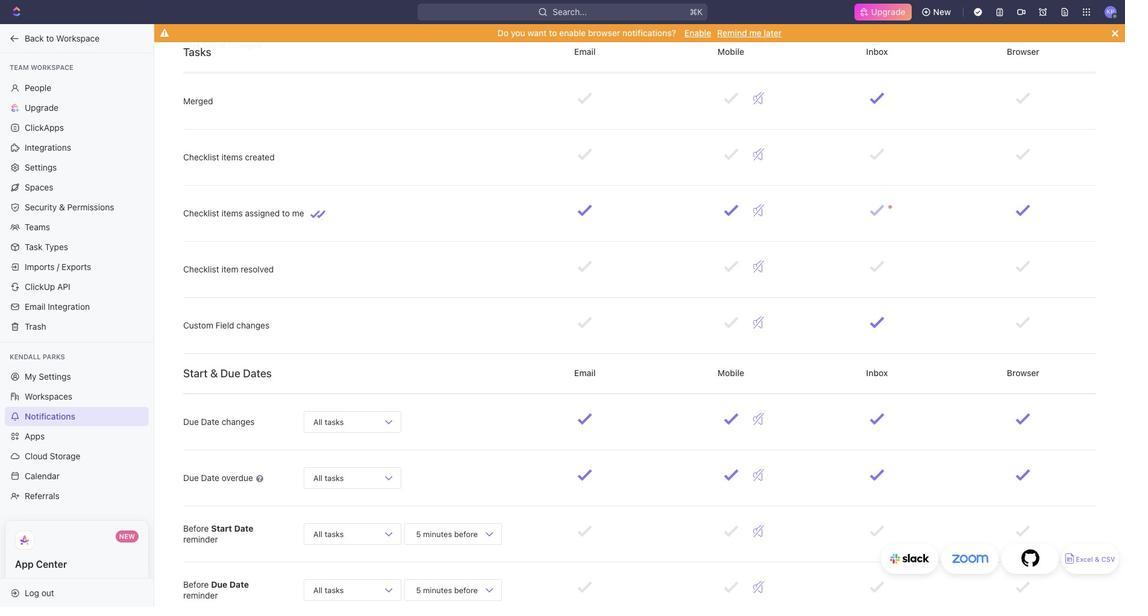 Task type: locate. For each thing, give the bounding box(es) containing it.
minutes
[[423, 529, 452, 539], [423, 585, 452, 595]]

enable
[[685, 28, 712, 38]]

1 vertical spatial new
[[119, 533, 135, 540]]

0 horizontal spatial start
[[183, 367, 208, 380]]

1 horizontal spatial me
[[750, 28, 762, 38]]

enable
[[560, 28, 586, 38]]

integration
[[48, 301, 90, 312]]

custom
[[183, 320, 213, 330]]

1 horizontal spatial &
[[210, 367, 218, 380]]

1 vertical spatial settings
[[39, 372, 71, 382]]

before inside before due date reminder
[[183, 579, 209, 590]]

0 vertical spatial mobile
[[716, 46, 747, 57]]

start
[[183, 367, 208, 380], [211, 523, 232, 534]]

1 vertical spatial changes
[[237, 320, 270, 330]]

upgrade up clickapps
[[25, 102, 59, 112]]

start down custom
[[183, 367, 208, 380]]

want
[[528, 28, 547, 38]]

notifications
[[25, 411, 75, 422]]

0 vertical spatial settings
[[25, 162, 57, 172]]

name
[[203, 40, 226, 50]]

1 before from the top
[[455, 529, 478, 539]]

2 off image from the top
[[754, 148, 765, 160]]

upgrade link down people link
[[5, 98, 149, 117]]

0 vertical spatial new
[[934, 7, 952, 17]]

task down teams on the left of the page
[[25, 242, 43, 252]]

1 vertical spatial before
[[183, 579, 209, 590]]

1 vertical spatial minutes
[[423, 585, 452, 595]]

browser
[[1005, 46, 1042, 57], [1005, 368, 1042, 378]]

to for checklist
[[282, 208, 290, 218]]

0 horizontal spatial upgrade link
[[5, 98, 149, 117]]

1 off image from the top
[[754, 36, 765, 48]]

due date overdue
[[183, 473, 256, 483]]

1 vertical spatial items
[[222, 208, 243, 218]]

workspace right back
[[56, 33, 100, 43]]

reminder for start date
[[183, 534, 218, 545]]

0 horizontal spatial new
[[119, 533, 135, 540]]

1 horizontal spatial to
[[282, 208, 290, 218]]

kp
[[1108, 8, 1116, 15]]

upgrade link
[[855, 4, 912, 21], [5, 98, 149, 117]]

1 horizontal spatial new
[[934, 7, 952, 17]]

1 minutes from the top
[[423, 529, 452, 539]]

1 vertical spatial me
[[292, 208, 304, 218]]

0 vertical spatial task
[[183, 40, 201, 50]]

changes down the start & due dates
[[222, 417, 255, 427]]

off image for task name changes
[[754, 36, 765, 48]]

/
[[57, 261, 59, 272]]

checklist items created
[[183, 152, 275, 162]]

0 vertical spatial &
[[59, 202, 65, 212]]

checklist for checklist items assigned to me
[[183, 208, 219, 218]]

do you want to enable browser notifications? enable remind me later
[[498, 28, 782, 38]]

2 minutes from the top
[[423, 585, 452, 595]]

date down the start & due dates
[[201, 417, 220, 427]]

1 vertical spatial inbox
[[865, 368, 891, 378]]

security & permissions link
[[5, 198, 149, 217]]

0 vertical spatial before
[[455, 529, 478, 539]]

before down before start date reminder
[[183, 579, 209, 590]]

excel & csv link
[[1063, 544, 1120, 574]]

5 minutes before
[[414, 529, 480, 539], [414, 585, 480, 595]]

1 vertical spatial &
[[210, 367, 218, 380]]

calendar link
[[5, 467, 149, 486]]

trash link
[[5, 317, 149, 336]]

all
[[314, 417, 323, 427], [314, 473, 323, 483], [314, 529, 323, 539], [314, 585, 323, 595]]

before for before due date reminder
[[183, 579, 209, 590]]

2 horizontal spatial to
[[549, 28, 557, 38]]

team
[[10, 63, 29, 71]]

1 5 minutes before from the top
[[414, 529, 480, 539]]

apps link
[[5, 427, 149, 446]]

1 horizontal spatial upgrade
[[872, 7, 906, 17]]

new
[[934, 7, 952, 17], [119, 533, 135, 540]]

changes
[[228, 40, 261, 50], [237, 320, 270, 330], [222, 417, 255, 427]]

checklist
[[183, 152, 219, 162], [183, 208, 219, 218], [183, 264, 219, 274]]

date down before start date reminder
[[230, 579, 249, 590]]

off image
[[754, 36, 765, 48], [754, 148, 765, 160], [754, 204, 765, 217], [754, 261, 765, 273]]

to inside button
[[46, 33, 54, 43]]

due
[[221, 367, 241, 380], [183, 417, 199, 427], [183, 473, 199, 483], [211, 579, 228, 590]]

before inside before start date reminder
[[183, 523, 209, 534]]

0 vertical spatial inbox
[[865, 46, 891, 57]]

reminder inside before start date reminder
[[183, 534, 218, 545]]

upgrade
[[872, 7, 906, 17], [25, 102, 59, 112]]

to right the want
[[549, 28, 557, 38]]

task
[[183, 40, 201, 50], [25, 242, 43, 252]]

trash
[[25, 321, 46, 331]]

0 vertical spatial 5
[[417, 529, 421, 539]]

me left later
[[750, 28, 762, 38]]

2 mobile from the top
[[716, 368, 747, 378]]

clickup api
[[25, 281, 70, 292]]

new inside button
[[934, 7, 952, 17]]

workspace
[[56, 33, 100, 43], [31, 63, 73, 71]]

items left the assigned on the top
[[222, 208, 243, 218]]

0 vertical spatial upgrade
[[872, 7, 906, 17]]

0 vertical spatial changes
[[228, 40, 261, 50]]

1 reminder from the top
[[183, 534, 218, 545]]

to right back
[[46, 33, 54, 43]]

spaces link
[[5, 178, 149, 197]]

date down overdue
[[234, 523, 254, 534]]

changes right field
[[237, 320, 270, 330]]

& right security at top left
[[59, 202, 65, 212]]

reminder
[[183, 534, 218, 545], [183, 590, 218, 601]]

0 horizontal spatial upgrade
[[25, 102, 59, 112]]

2 reminder from the top
[[183, 590, 218, 601]]

task left name
[[183, 40, 201, 50]]

1 inbox from the top
[[865, 46, 891, 57]]

email integration
[[25, 301, 90, 312]]

start down due date overdue
[[211, 523, 232, 534]]

1 vertical spatial task
[[25, 242, 43, 252]]

item
[[222, 264, 239, 274]]

before down due date overdue
[[183, 523, 209, 534]]

2 horizontal spatial &
[[1096, 556, 1101, 564]]

1 vertical spatial mobile
[[716, 368, 747, 378]]

1 vertical spatial workspace
[[31, 63, 73, 71]]

&
[[59, 202, 65, 212], [210, 367, 218, 380], [1096, 556, 1101, 564]]

mobile
[[716, 46, 747, 57], [716, 368, 747, 378]]

2 before from the top
[[455, 585, 478, 595]]

1 vertical spatial reminder
[[183, 590, 218, 601]]

0 vertical spatial upgrade link
[[855, 4, 912, 21]]

0 vertical spatial checklist
[[183, 152, 219, 162]]

2 browser from the top
[[1005, 368, 1042, 378]]

inbox
[[865, 46, 891, 57], [865, 368, 891, 378]]

log out button
[[5, 584, 144, 603]]

1 vertical spatial before
[[455, 585, 478, 595]]

0 horizontal spatial task
[[25, 242, 43, 252]]

0 horizontal spatial to
[[46, 33, 54, 43]]

all tasks
[[314, 417, 344, 427], [314, 473, 344, 483], [314, 529, 344, 539], [314, 585, 344, 595]]

spaces
[[25, 182, 53, 192]]

settings up spaces
[[25, 162, 57, 172]]

0 vertical spatial workspace
[[56, 33, 100, 43]]

workspace inside button
[[56, 33, 100, 43]]

email
[[572, 46, 598, 57], [25, 301, 46, 312], [572, 368, 598, 378]]

0 vertical spatial browser
[[1005, 46, 1042, 57]]

1 5 from the top
[[417, 529, 421, 539]]

1 vertical spatial checklist
[[183, 208, 219, 218]]

1 before from the top
[[183, 523, 209, 534]]

security
[[25, 202, 57, 212]]

settings link
[[5, 158, 149, 177]]

due date changes
[[183, 417, 255, 427]]

1 checklist from the top
[[183, 152, 219, 162]]

me right the assigned on the top
[[292, 208, 304, 218]]

& left dates
[[210, 367, 218, 380]]

0 vertical spatial me
[[750, 28, 762, 38]]

0 vertical spatial 5 minutes before
[[414, 529, 480, 539]]

3 tasks from the top
[[325, 529, 344, 539]]

1 vertical spatial 5 minutes before
[[414, 585, 480, 595]]

1 vertical spatial upgrade link
[[5, 98, 149, 117]]

changes right name
[[228, 40, 261, 50]]

minutes for due date
[[423, 585, 452, 595]]

1 horizontal spatial task
[[183, 40, 201, 50]]

to
[[549, 28, 557, 38], [46, 33, 54, 43], [282, 208, 290, 218]]

2 checklist from the top
[[183, 208, 219, 218]]

0 vertical spatial start
[[183, 367, 208, 380]]

⌘k
[[690, 7, 703, 17]]

off image for checklist item resolved
[[754, 261, 765, 273]]

kendall parks
[[10, 353, 65, 360]]

upgrade link left new button
[[855, 4, 912, 21]]

0 vertical spatial email
[[572, 46, 598, 57]]

1 items from the top
[[222, 152, 243, 162]]

1 tasks from the top
[[325, 417, 344, 427]]

changes for custom field changes
[[237, 320, 270, 330]]

0 vertical spatial items
[[222, 152, 243, 162]]

2 vertical spatial changes
[[222, 417, 255, 427]]

& left csv
[[1096, 556, 1101, 564]]

browser
[[589, 28, 621, 38]]

me
[[750, 28, 762, 38], [292, 208, 304, 218]]

3 all from the top
[[314, 529, 323, 539]]

0 vertical spatial reminder
[[183, 534, 218, 545]]

out
[[41, 588, 54, 598]]

2 5 from the top
[[417, 585, 421, 595]]

1 vertical spatial email
[[25, 301, 46, 312]]

1 horizontal spatial start
[[211, 523, 232, 534]]

0 horizontal spatial &
[[59, 202, 65, 212]]

2 5 minutes before from the top
[[414, 585, 480, 595]]

1 horizontal spatial upgrade link
[[855, 4, 912, 21]]

1 vertical spatial start
[[211, 523, 232, 534]]

kendall
[[10, 353, 41, 360]]

app center
[[15, 559, 67, 570]]

& for permissions
[[59, 202, 65, 212]]

3 checklist from the top
[[183, 264, 219, 274]]

2 vertical spatial &
[[1096, 556, 1101, 564]]

off image
[[754, 92, 765, 104], [754, 317, 765, 329], [754, 413, 765, 425], [754, 469, 765, 481], [754, 525, 765, 537], [754, 581, 765, 593]]

workspace up people
[[31, 63, 73, 71]]

back to workspace button
[[5, 29, 143, 48]]

1 vertical spatial browser
[[1005, 368, 1042, 378]]

2 before from the top
[[183, 579, 209, 590]]

off image for checklist items created
[[754, 148, 765, 160]]

before
[[455, 529, 478, 539], [455, 585, 478, 595]]

to right the assigned on the top
[[282, 208, 290, 218]]

upgrade left new button
[[872, 7, 906, 17]]

excel & csv
[[1077, 556, 1116, 564]]

items left "created"
[[222, 152, 243, 162]]

settings down parks
[[39, 372, 71, 382]]

referrals
[[25, 491, 60, 501]]

1 vertical spatial 5
[[417, 585, 421, 595]]

1 vertical spatial upgrade
[[25, 102, 59, 112]]

5 for due date
[[417, 585, 421, 595]]

4 off image from the top
[[754, 261, 765, 273]]

reminder inside before due date reminder
[[183, 590, 218, 601]]

2 items from the top
[[222, 208, 243, 218]]

6 off image from the top
[[754, 581, 765, 593]]

search...
[[553, 7, 587, 17]]

start & due dates
[[183, 367, 272, 380]]

0 vertical spatial minutes
[[423, 529, 452, 539]]

5 minutes before for start date
[[414, 529, 480, 539]]

0 vertical spatial before
[[183, 523, 209, 534]]

& for due
[[210, 367, 218, 380]]

2 vertical spatial checklist
[[183, 264, 219, 274]]



Task type: describe. For each thing, give the bounding box(es) containing it.
task name changes
[[183, 40, 261, 50]]

my settings link
[[5, 367, 149, 387]]

storage
[[50, 451, 80, 461]]

1 all from the top
[[314, 417, 323, 427]]

2 all from the top
[[314, 473, 323, 483]]

imports / exports
[[25, 261, 91, 272]]

teams link
[[5, 217, 149, 237]]

api
[[57, 281, 70, 292]]

back to workspace
[[25, 33, 100, 43]]

exports
[[62, 261, 91, 272]]

2 off image from the top
[[754, 317, 765, 329]]

changes for due date changes
[[222, 417, 255, 427]]

my settings
[[25, 372, 71, 382]]

2 inbox from the top
[[865, 368, 891, 378]]

5 off image from the top
[[754, 525, 765, 537]]

before due date reminder
[[183, 579, 249, 601]]

apps
[[25, 431, 45, 441]]

1 off image from the top
[[754, 92, 765, 104]]

& for csv
[[1096, 556, 1101, 564]]

4 all from the top
[[314, 585, 323, 595]]

cloud
[[25, 451, 48, 461]]

before start date reminder
[[183, 523, 254, 545]]

4 all tasks from the top
[[314, 585, 344, 595]]

integrations link
[[5, 138, 149, 157]]

permissions
[[67, 202, 114, 212]]

assigned
[[245, 208, 280, 218]]

overdue
[[222, 473, 253, 483]]

due inside before due date reminder
[[211, 579, 228, 590]]

tasks
[[183, 46, 211, 58]]

before for due date
[[455, 585, 478, 595]]

4 tasks from the top
[[325, 585, 344, 595]]

date inside before start date reminder
[[234, 523, 254, 534]]

clickapps
[[25, 122, 64, 132]]

kp button
[[1102, 2, 1121, 22]]

csv
[[1102, 556, 1116, 564]]

types
[[45, 242, 68, 252]]

app
[[15, 559, 34, 570]]

changes for task name changes
[[228, 40, 261, 50]]

before for start date
[[455, 529, 478, 539]]

date left overdue
[[201, 473, 220, 483]]

later
[[764, 28, 782, 38]]

log
[[25, 588, 39, 598]]

upgrade for top the 'upgrade' link
[[872, 7, 906, 17]]

created
[[245, 152, 275, 162]]

email integration link
[[5, 297, 149, 316]]

1 all tasks from the top
[[314, 417, 344, 427]]

before for before start date reminder
[[183, 523, 209, 534]]

merged
[[183, 96, 213, 106]]

reminder for due date
[[183, 590, 218, 601]]

clickup
[[25, 281, 55, 292]]

3 all tasks from the top
[[314, 529, 344, 539]]

dates
[[243, 367, 272, 380]]

workspaces link
[[5, 387, 149, 406]]

items for created
[[222, 152, 243, 162]]

task for task types
[[25, 242, 43, 252]]

date inside before due date reminder
[[230, 579, 249, 590]]

cloud storage link
[[5, 447, 149, 466]]

5 minutes before for due date
[[414, 585, 480, 595]]

resolved
[[241, 264, 274, 274]]

1 browser from the top
[[1005, 46, 1042, 57]]

team workspace
[[10, 63, 73, 71]]

do
[[498, 28, 509, 38]]

items for assigned
[[222, 208, 243, 218]]

3 off image from the top
[[754, 413, 765, 425]]

my
[[25, 372, 37, 382]]

new button
[[917, 2, 959, 22]]

5 for start date
[[417, 529, 421, 539]]

task types
[[25, 242, 68, 252]]

start inside before start date reminder
[[211, 523, 232, 534]]

minutes for start date
[[423, 529, 452, 539]]

task for task name changes
[[183, 40, 201, 50]]

center
[[36, 559, 67, 570]]

teams
[[25, 222, 50, 232]]

notifications?
[[623, 28, 677, 38]]

excel
[[1077, 556, 1094, 564]]

2 tasks from the top
[[325, 473, 344, 483]]

4 off image from the top
[[754, 469, 765, 481]]

clickapps link
[[5, 118, 149, 137]]

checklist items assigned to me
[[183, 208, 304, 218]]

to for do
[[549, 28, 557, 38]]

3 off image from the top
[[754, 204, 765, 217]]

imports
[[25, 261, 55, 272]]

cloud storage
[[25, 451, 80, 461]]

clickup api link
[[5, 277, 149, 296]]

1 mobile from the top
[[716, 46, 747, 57]]

referrals link
[[5, 487, 149, 506]]

field
[[216, 320, 234, 330]]

workspaces
[[25, 391, 72, 402]]

log out
[[25, 588, 54, 598]]

2 vertical spatial email
[[572, 368, 598, 378]]

task types link
[[5, 237, 149, 257]]

0 horizontal spatial me
[[292, 208, 304, 218]]

2 all tasks from the top
[[314, 473, 344, 483]]

notifications link
[[5, 407, 149, 426]]

people link
[[5, 78, 149, 97]]

checklist for checklist item resolved
[[183, 264, 219, 274]]

remind
[[718, 28, 748, 38]]

checklist for checklist items created
[[183, 152, 219, 162]]

upgrade for left the 'upgrade' link
[[25, 102, 59, 112]]

back
[[25, 33, 44, 43]]

security & permissions
[[25, 202, 114, 212]]

people
[[25, 82, 51, 93]]

you
[[511, 28, 526, 38]]

parks
[[43, 353, 65, 360]]

checklist item resolved
[[183, 264, 274, 274]]

calendar
[[25, 471, 60, 481]]

integrations
[[25, 142, 71, 152]]



Task type: vqa. For each thing, say whether or not it's contained in the screenshot.
the left Team Space link
no



